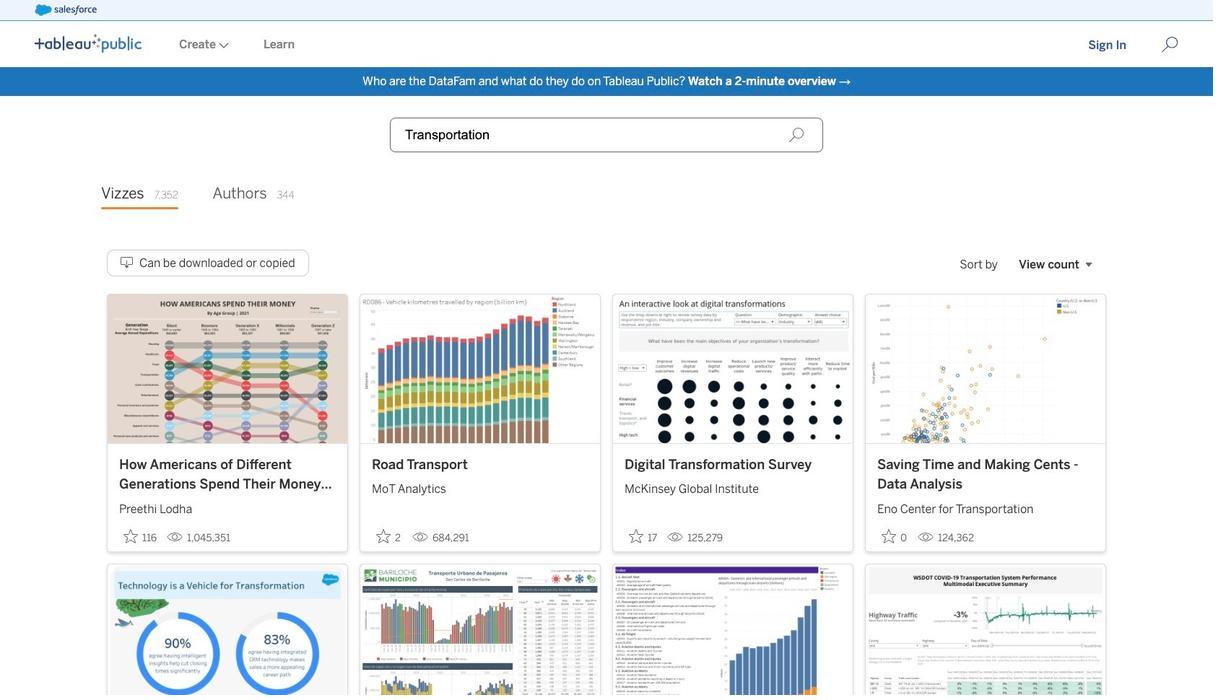 Task type: locate. For each thing, give the bounding box(es) containing it.
2 add favorite image from the left
[[376, 529, 391, 544]]

logo image
[[35, 34, 142, 53]]

add favorite image for 1st add favorite button
[[124, 529, 138, 544]]

0 horizontal spatial add favorite image
[[124, 529, 138, 544]]

0 horizontal spatial add favorite image
[[629, 529, 644, 544]]

go to search image
[[1145, 36, 1197, 53]]

1 horizontal spatial add favorite image
[[376, 529, 391, 544]]

2 add favorite image from the left
[[882, 529, 897, 544]]

add favorite image
[[124, 529, 138, 544], [376, 529, 391, 544]]

create image
[[216, 43, 229, 48]]

workbook thumbnail image
[[108, 295, 348, 443], [361, 295, 600, 443], [613, 295, 853, 443], [866, 295, 1106, 443], [108, 565, 348, 696], [361, 565, 600, 696], [613, 565, 853, 696], [866, 565, 1106, 696]]

add favorite image
[[629, 529, 644, 544], [882, 529, 897, 544]]

search image
[[789, 127, 805, 143]]

Add Favorite button
[[119, 525, 161, 549], [372, 525, 407, 549], [625, 525, 662, 549], [878, 525, 913, 549]]

1 horizontal spatial add favorite image
[[882, 529, 897, 544]]

Search input field
[[390, 118, 824, 152]]

1 add favorite image from the left
[[124, 529, 138, 544]]

1 add favorite image from the left
[[629, 529, 644, 544]]



Task type: vqa. For each thing, say whether or not it's contained in the screenshot.
fourth Add Favorite button from right
yes



Task type: describe. For each thing, give the bounding box(es) containing it.
3 add favorite button from the left
[[625, 525, 662, 549]]

4 add favorite button from the left
[[878, 525, 913, 549]]

salesforce logo image
[[35, 4, 97, 16]]

add favorite image for 2nd add favorite button from the left
[[376, 529, 391, 544]]

2 add favorite button from the left
[[372, 525, 407, 549]]

1 add favorite button from the left
[[119, 525, 161, 549]]



